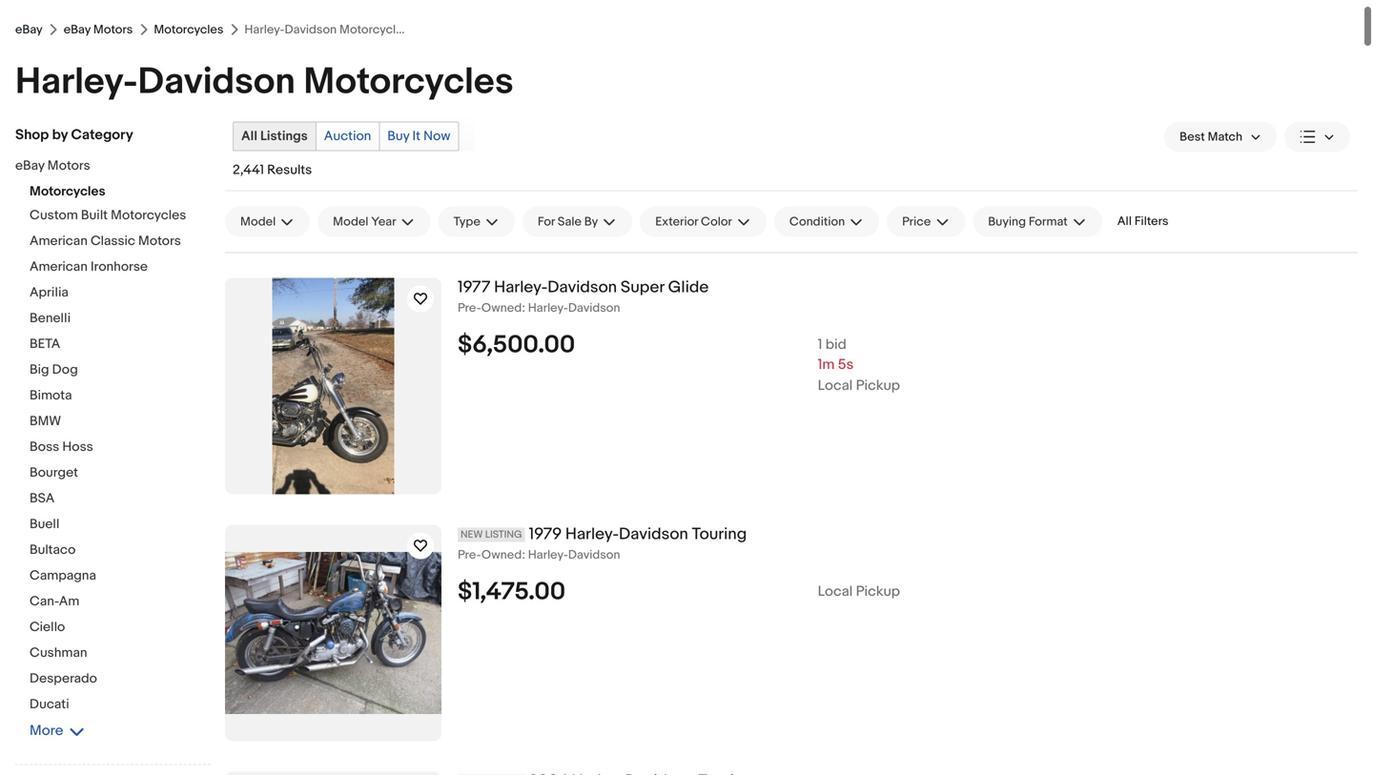 Task type: vqa. For each thing, say whether or not it's contained in the screenshot.
by
yes



Task type: describe. For each thing, give the bounding box(es) containing it.
sale
[[558, 214, 582, 229]]

1m
[[818, 356, 835, 373]]

model button
[[225, 207, 310, 237]]

motors for ebay motors motorcycles custom built motorcycles american classic motors american ironhorse aprilia benelli beta big dog bimota bmw boss hoss bourget bsa buell bultaco campagna can-am ciello cushman desperado ducati more
[[48, 158, 90, 174]]

now
[[424, 128, 451, 145]]

match
[[1208, 129, 1243, 144]]

custom built motorcycles link
[[30, 207, 211, 226]]

touring
[[692, 525, 747, 545]]

harley-davidson motorcycles
[[15, 60, 514, 104]]

ebay for ebay
[[15, 22, 43, 37]]

type button
[[438, 207, 515, 237]]

exterior color
[[656, 214, 733, 229]]

owned inside new listing 1979 harley-davidson touring pre-owned : harley-davidson
[[482, 548, 522, 563]]

for
[[538, 214, 555, 229]]

type
[[454, 214, 481, 229]]

harley-davidson motorcycles main content
[[0, 14, 1374, 776]]

bimota link
[[30, 388, 211, 406]]

owned inside 1977 harley-davidson super glide pre-owned : harley-davidson
[[482, 301, 522, 316]]

ciello link
[[30, 620, 211, 638]]

shop
[[15, 126, 49, 144]]

1979
[[529, 525, 562, 545]]

none text field inside 'harley-davidson motorcycles' main content
[[458, 301, 1358, 316]]

price button
[[887, 207, 966, 237]]

pre- inside 1977 harley-davidson super glide pre-owned : harley-davidson
[[458, 301, 482, 316]]

view: list view image
[[1300, 127, 1336, 147]]

buying format button
[[973, 207, 1103, 237]]

motorcycles right ebay motors
[[154, 22, 224, 37]]

motorcycles up it
[[304, 60, 514, 104]]

ducati link
[[30, 697, 211, 715]]

bultaco link
[[30, 542, 211, 560]]

dog
[[52, 362, 78, 378]]

color
[[701, 214, 733, 229]]

benelli
[[30, 311, 71, 327]]

price
[[903, 214, 931, 229]]

boss hoss link
[[30, 439, 211, 457]]

all for all filters
[[1118, 214, 1132, 229]]

1977
[[458, 278, 491, 298]]

motorcycles up 'custom'
[[30, 184, 105, 200]]

2,441
[[233, 162, 264, 178]]

$1,475.00
[[458, 577, 566, 607]]

buell link
[[30, 517, 211, 535]]

harley- up shop by category
[[15, 60, 138, 104]]

beta link
[[30, 336, 211, 354]]

none text field inside 'harley-davidson motorcycles' main content
[[458, 548, 1358, 563]]

bourget link
[[30, 465, 211, 483]]

hoss
[[62, 439, 93, 456]]

campagna
[[30, 568, 96, 584]]

results
[[267, 162, 312, 178]]

listings
[[260, 128, 308, 145]]

am
[[59, 594, 80, 610]]

harley- right 1979
[[566, 525, 619, 545]]

model year button
[[318, 207, 431, 237]]

ebay link
[[15, 22, 43, 37]]

best match button
[[1165, 122, 1277, 152]]

model for model
[[240, 214, 276, 229]]

big dog link
[[30, 362, 211, 380]]

motorcycles up american classic motors link
[[111, 207, 186, 224]]

exterior
[[656, 214, 698, 229]]

more
[[30, 723, 63, 740]]

new listing 1979 harley-davidson touring pre-owned : harley-davidson
[[458, 525, 747, 563]]

for sale by
[[538, 214, 598, 229]]

bsa
[[30, 491, 55, 507]]

2 american from the top
[[30, 259, 88, 275]]

harley- down 1979
[[528, 548, 568, 563]]

buy it now link
[[380, 123, 458, 150]]

format
[[1029, 214, 1068, 229]]

all listings
[[241, 128, 308, 145]]

buy
[[388, 128, 410, 145]]

motors for ebay motors
[[93, 22, 133, 37]]

shop by category
[[15, 126, 133, 144]]

: inside new listing 1979 harley-davidson touring pre-owned : harley-davidson
[[522, 548, 526, 563]]

local inside the 1 bid 1m 5s local pickup
[[818, 377, 853, 394]]

buying
[[989, 214, 1026, 229]]

new
[[461, 529, 483, 541]]

for sale by button
[[523, 207, 633, 237]]

custom
[[30, 207, 78, 224]]

built
[[81, 207, 108, 224]]

1977 harley-davidson super glide image
[[272, 278, 394, 495]]

5s
[[838, 356, 854, 373]]



Task type: locate. For each thing, give the bounding box(es) containing it.
1 : from the top
[[522, 301, 526, 316]]

1977 harley-davidson super glide link
[[458, 278, 1358, 298]]

1 vertical spatial motors
[[48, 158, 90, 174]]

ebay for ebay motors motorcycles custom built motorcycles american classic motors american ironhorse aprilia benelli beta big dog bimota bmw boss hoss bourget bsa buell bultaco campagna can-am ciello cushman desperado ducati more
[[15, 158, 45, 174]]

: inside 1977 harley-davidson super glide pre-owned : harley-davidson
[[522, 301, 526, 316]]

exterior color button
[[640, 207, 767, 237]]

bourget
[[30, 465, 78, 481]]

category
[[71, 126, 133, 144]]

: up $6,500.00
[[522, 301, 526, 316]]

motorcycles link
[[154, 22, 224, 37]]

:
[[522, 301, 526, 316], [522, 548, 526, 563]]

2 pre- from the top
[[458, 548, 482, 563]]

campagna link
[[30, 568, 211, 586]]

none text field containing pre-owned
[[458, 548, 1358, 563]]

ironhorse
[[91, 259, 148, 275]]

all listings link
[[234, 123, 316, 150]]

owned down listing
[[482, 548, 522, 563]]

0 horizontal spatial motors
[[48, 158, 90, 174]]

ducati
[[30, 697, 69, 713]]

1977 harley-davidson super glide pre-owned : harley-davidson
[[458, 278, 709, 316]]

can-am link
[[30, 594, 211, 612]]

0 vertical spatial :
[[522, 301, 526, 316]]

1 vertical spatial american
[[30, 259, 88, 275]]

none text field containing pre-owned
[[458, 301, 1358, 316]]

0 vertical spatial ebay motors link
[[64, 22, 133, 37]]

1 vertical spatial all
[[1118, 214, 1132, 229]]

best match
[[1180, 129, 1243, 144]]

1979 harley-davidson touring image
[[225, 552, 442, 715]]

ciello
[[30, 620, 65, 636]]

pre- inside new listing 1979 harley-davidson touring pre-owned : harley-davidson
[[458, 548, 482, 563]]

motorcycles
[[154, 22, 224, 37], [304, 60, 514, 104], [30, 184, 105, 200], [111, 207, 186, 224]]

harley- up $6,500.00
[[528, 301, 568, 316]]

1 bid 1m 5s local pickup
[[818, 336, 900, 394]]

0 vertical spatial local
[[818, 377, 853, 394]]

motors left motorcycles link
[[93, 22, 133, 37]]

bid
[[826, 336, 847, 353]]

2 local from the top
[[818, 583, 853, 600]]

american ironhorse link
[[30, 259, 211, 277]]

owned down 1977 on the left top of page
[[482, 301, 522, 316]]

1 pickup from the top
[[856, 377, 900, 394]]

0 horizontal spatial all
[[241, 128, 258, 145]]

auction link
[[316, 123, 379, 150]]

local
[[818, 377, 853, 394], [818, 583, 853, 600]]

1 horizontal spatial all
[[1118, 214, 1132, 229]]

buying format
[[989, 214, 1068, 229]]

None text field
[[458, 548, 1358, 563]]

2 horizontal spatial motors
[[138, 233, 181, 249]]

can-
[[30, 594, 59, 610]]

pre- down 1977 on the left top of page
[[458, 301, 482, 316]]

pre- down new
[[458, 548, 482, 563]]

benelli link
[[30, 311, 211, 329]]

owned
[[482, 301, 522, 316], [482, 548, 522, 563]]

motors down shop by category
[[48, 158, 90, 174]]

all for all listings
[[241, 128, 258, 145]]

cushman link
[[30, 645, 211, 663]]

beta
[[30, 336, 60, 352]]

model for model year
[[333, 214, 369, 229]]

pickup inside the 1 bid 1m 5s local pickup
[[856, 377, 900, 394]]

condition button
[[774, 207, 880, 237]]

0 vertical spatial american
[[30, 233, 88, 249]]

2,441 results
[[233, 162, 312, 178]]

model year
[[333, 214, 396, 229]]

1 model from the left
[[240, 214, 276, 229]]

1
[[818, 336, 823, 353]]

harley-
[[15, 60, 138, 104], [494, 278, 548, 298], [528, 301, 568, 316], [566, 525, 619, 545], [528, 548, 568, 563]]

2 vertical spatial motors
[[138, 233, 181, 249]]

1 vertical spatial pickup
[[856, 583, 900, 600]]

pickup
[[856, 377, 900, 394], [856, 583, 900, 600]]

ebay right ebay "link" on the top left
[[64, 22, 91, 37]]

1 horizontal spatial model
[[333, 214, 369, 229]]

ebay left ebay motors
[[15, 22, 43, 37]]

cushman
[[30, 645, 87, 662]]

it
[[413, 128, 421, 145]]

glide
[[668, 278, 709, 298]]

buy it now
[[388, 128, 451, 145]]

None text field
[[458, 301, 1358, 316]]

2 pickup from the top
[[856, 583, 900, 600]]

bmw link
[[30, 414, 211, 432]]

1 vertical spatial owned
[[482, 548, 522, 563]]

condition
[[790, 214, 845, 229]]

0 vertical spatial motors
[[93, 22, 133, 37]]

2 owned from the top
[[482, 548, 522, 563]]

0 vertical spatial pre-
[[458, 301, 482, 316]]

ebay motors link right ebay "link" on the top left
[[64, 22, 133, 37]]

american
[[30, 233, 88, 249], [30, 259, 88, 275]]

american up aprilia
[[30, 259, 88, 275]]

1 american from the top
[[30, 233, 88, 249]]

super
[[621, 278, 665, 298]]

model left year
[[333, 214, 369, 229]]

american down 'custom'
[[30, 233, 88, 249]]

filters
[[1135, 214, 1169, 229]]

2 model from the left
[[333, 214, 369, 229]]

harley- right 1977 on the left top of page
[[494, 278, 548, 298]]

all up 2,441
[[241, 128, 258, 145]]

ebay inside ebay motors motorcycles custom built motorcycles american classic motors american ironhorse aprilia benelli beta big dog bimota bmw boss hoss bourget bsa buell bultaco campagna can-am ciello cushman desperado ducati more
[[15, 158, 45, 174]]

0 horizontal spatial model
[[240, 214, 276, 229]]

1 owned from the top
[[482, 301, 522, 316]]

bsa link
[[30, 491, 211, 509]]

bimota
[[30, 388, 72, 404]]

2 : from the top
[[522, 548, 526, 563]]

ebay for ebay motors
[[64, 22, 91, 37]]

all filters button
[[1110, 207, 1177, 237]]

: down listing
[[522, 548, 526, 563]]

desperado link
[[30, 671, 211, 689]]

by
[[52, 126, 68, 144]]

ebay motors link down category
[[15, 158, 197, 176]]

ebay
[[15, 22, 43, 37], [64, 22, 91, 37], [15, 158, 45, 174]]

ebay down shop
[[15, 158, 45, 174]]

more button
[[30, 723, 84, 740]]

ebay motors link
[[64, 22, 133, 37], [15, 158, 197, 176]]

1 local from the top
[[818, 377, 853, 394]]

1 vertical spatial ebay motors link
[[15, 158, 197, 176]]

model down 2,441
[[240, 214, 276, 229]]

boss
[[30, 439, 59, 456]]

1 vertical spatial pre-
[[458, 548, 482, 563]]

all
[[241, 128, 258, 145], [1118, 214, 1132, 229]]

listing
[[485, 529, 522, 541]]

local pickup
[[818, 583, 900, 600]]

classic
[[91, 233, 135, 249]]

davidson
[[138, 60, 296, 104], [548, 278, 617, 298], [568, 301, 620, 316], [619, 525, 689, 545], [568, 548, 620, 563]]

motors down custom built motorcycles link
[[138, 233, 181, 249]]

all left "filters"
[[1118, 214, 1132, 229]]

bmw
[[30, 414, 61, 430]]

aprilia link
[[30, 285, 211, 303]]

american classic motors link
[[30, 233, 211, 251]]

1 vertical spatial local
[[818, 583, 853, 600]]

best
[[1180, 129, 1206, 144]]

0 vertical spatial owned
[[482, 301, 522, 316]]

$6,500.00
[[458, 330, 575, 360]]

desperado
[[30, 671, 97, 687]]

1 vertical spatial :
[[522, 548, 526, 563]]

pre-
[[458, 301, 482, 316], [458, 548, 482, 563]]

1 horizontal spatial motors
[[93, 22, 133, 37]]

aprilia
[[30, 285, 69, 301]]

0 vertical spatial all
[[241, 128, 258, 145]]

all inside button
[[1118, 214, 1132, 229]]

all filters
[[1118, 214, 1169, 229]]

bultaco
[[30, 542, 76, 559]]

0 vertical spatial pickup
[[856, 377, 900, 394]]

1 pre- from the top
[[458, 301, 482, 316]]



